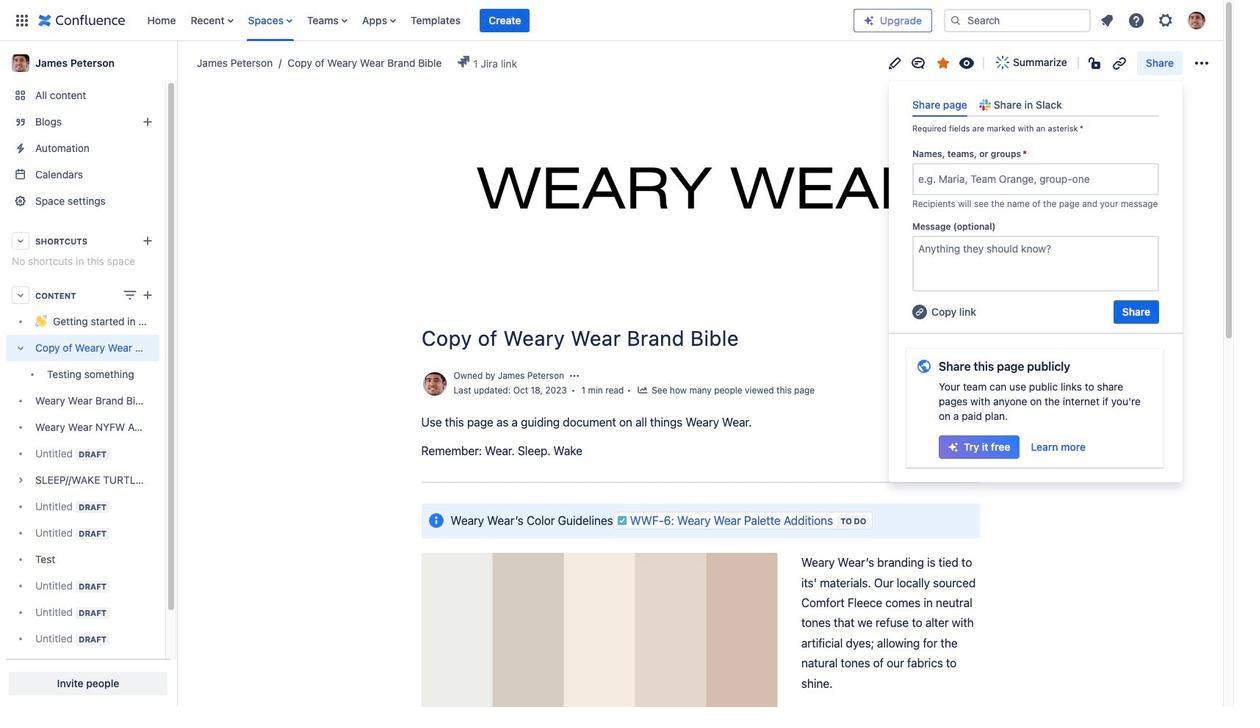 Task type: describe. For each thing, give the bounding box(es) containing it.
list for premium image
[[1094, 7, 1215, 33]]

space element
[[0, 41, 176, 708]]

neutrals.png image
[[421, 553, 778, 708]]

global element
[[9, 0, 854, 41]]

notification icon image
[[1099, 11, 1116, 29]]

search image
[[950, 14, 962, 26]]

Anything they should know? text field
[[913, 236, 1160, 292]]

premium image
[[864, 14, 875, 26]]

add shortcut image
[[139, 232, 157, 250]]

stop watching image
[[958, 54, 976, 72]]

Search field
[[944, 8, 1091, 32]]

change view image
[[121, 287, 139, 304]]

tree item inside space element
[[6, 335, 159, 388]]

create a page image
[[139, 287, 157, 304]]

appswitcher icon image
[[13, 11, 31, 29]]

collapse sidebar image
[[160, 49, 193, 78]]



Task type: vqa. For each thing, say whether or not it's contained in the screenshot.
rightmost the App
no



Task type: locate. For each thing, give the bounding box(es) containing it.
tree item
[[6, 335, 159, 388]]

list
[[140, 0, 854, 41], [1094, 7, 1215, 33]]

  text field
[[919, 172, 921, 187]]

panel info image
[[427, 512, 445, 530]]

list item
[[480, 8, 530, 32]]

help icon image
[[1128, 11, 1146, 29]]

manage page ownership image
[[569, 371, 581, 382]]

list for appswitcher icon at the left top of the page
[[140, 0, 854, 41]]

None search field
[[944, 8, 1091, 32]]

more information about james peterson image
[[421, 371, 448, 398]]

more actions image
[[1194, 54, 1211, 72]]

tab list
[[907, 93, 1166, 117]]

create a blog image
[[139, 113, 157, 131]]

settings icon image
[[1158, 11, 1175, 29]]

unstar image
[[935, 54, 952, 72]]

no restrictions image
[[1088, 54, 1105, 72]]

group
[[939, 436, 1095, 459]]

tree inside space element
[[6, 309, 159, 679]]

banner
[[0, 0, 1224, 41]]

tree
[[6, 309, 159, 679]]

0 horizontal spatial list
[[140, 0, 854, 41]]

copy link image
[[1111, 54, 1129, 72]]

list item inside list
[[480, 8, 530, 32]]

edit this page image
[[886, 54, 904, 72]]

your profile and preferences image
[[1188, 11, 1206, 29]]

confluence image
[[38, 11, 125, 29], [38, 11, 125, 29]]

1 horizontal spatial list
[[1094, 7, 1215, 33]]



